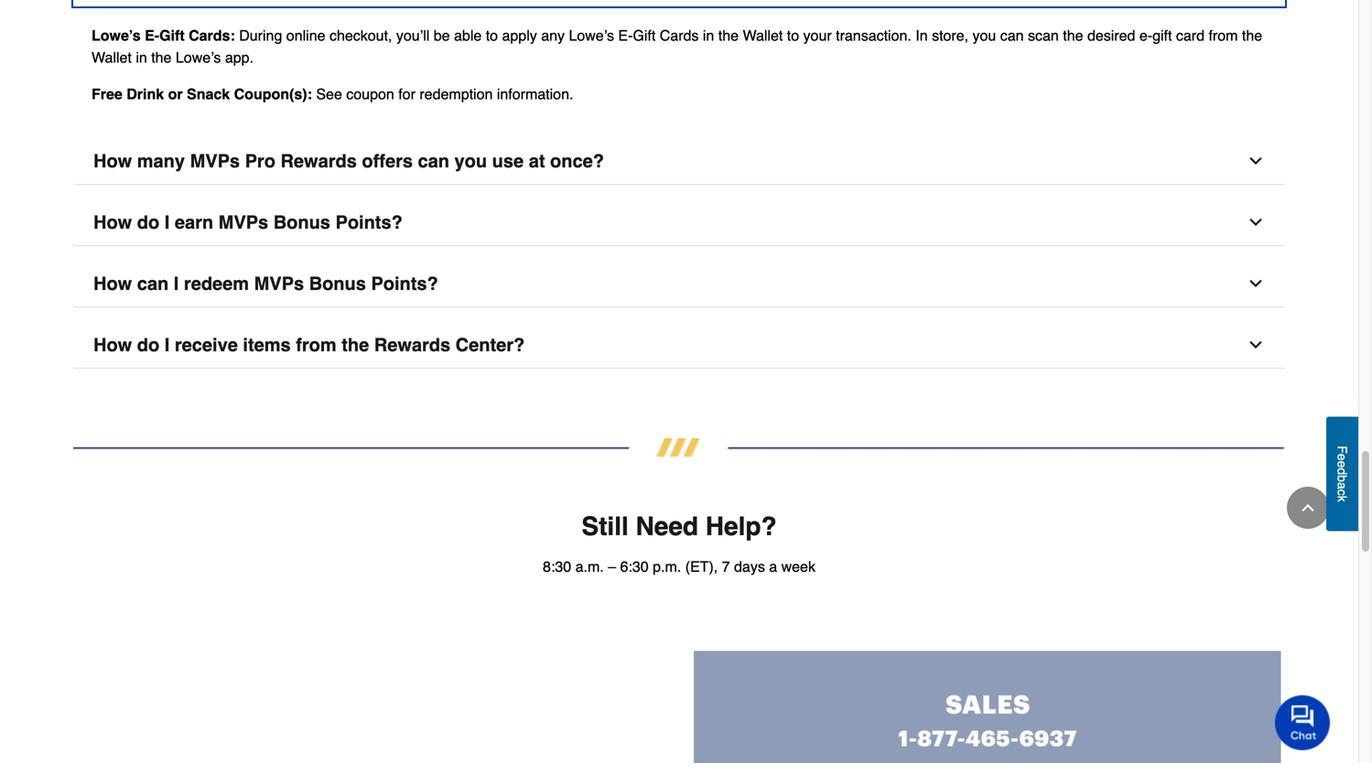 Task type: describe. For each thing, give the bounding box(es) containing it.
lowe's e-gift cards:
[[92, 27, 235, 44]]

once?
[[550, 151, 604, 172]]

days
[[734, 559, 765, 576]]

2 e from the top
[[1336, 461, 1350, 468]]

1 to from the left
[[486, 27, 498, 44]]

2 horizontal spatial lowe's
[[569, 27, 614, 44]]

scroll to top element
[[1287, 487, 1330, 529]]

offers
[[362, 151, 413, 172]]

use
[[492, 151, 524, 172]]

help?
[[706, 512, 777, 542]]

2 to from the left
[[787, 27, 800, 44]]

snack
[[187, 86, 230, 103]]

or
[[168, 86, 183, 103]]

8:30
[[543, 559, 572, 576]]

how many mvps pro rewards offers can you use at once? button
[[73, 138, 1286, 185]]

–
[[608, 559, 616, 576]]

gift
[[1153, 27, 1173, 44]]

rewards inside button
[[281, 151, 357, 172]]

2 vertical spatial can
[[137, 273, 169, 294]]

f e e d b a c k
[[1336, 446, 1350, 502]]

store,
[[932, 27, 969, 44]]

7
[[722, 559, 730, 576]]

still need help?
[[582, 512, 777, 542]]

how do i receive items from the rewards center? button
[[73, 322, 1286, 369]]

c
[[1336, 489, 1350, 496]]

points? for how can i redeem mvps bonus points?
[[371, 273, 438, 294]]

how for how many mvps pro rewards offers can you use at once?
[[93, 151, 132, 172]]

k
[[1336, 496, 1350, 502]]

chevron up image
[[1299, 499, 1318, 517]]

chevron down image
[[1247, 275, 1266, 293]]

(et),
[[686, 559, 718, 576]]

i for earn
[[165, 212, 170, 233]]

i for receive
[[165, 335, 170, 356]]

d
[[1336, 468, 1350, 475]]

redemption
[[420, 86, 493, 103]]

p.m.
[[653, 559, 682, 576]]

the right card
[[1243, 27, 1263, 44]]

still
[[582, 512, 629, 542]]

0 vertical spatial mvps
[[190, 151, 240, 172]]

see
[[316, 86, 342, 103]]

1 vertical spatial wallet
[[92, 49, 132, 66]]

week
[[782, 559, 816, 576]]

1 e- from the left
[[145, 27, 159, 44]]

mvps for redeem
[[254, 273, 304, 294]]

checkout,
[[330, 27, 392, 44]]

how do i earn mvps bonus points? button
[[73, 200, 1286, 246]]

the right cards
[[719, 27, 739, 44]]

the inside button
[[342, 335, 369, 356]]

the down lowe's e-gift cards:
[[151, 49, 172, 66]]

e- inside during online checkout, you'll be able to apply any lowe's e-gift cards in the wallet to your transaction. in store, you can scan the desired e-gift card from the wallet in the lowe's app.
[[618, 27, 633, 44]]

receive
[[175, 335, 238, 356]]

during online checkout, you'll be able to apply any lowe's e-gift cards in the wallet to your transaction. in store, you can scan the desired e-gift card from the wallet in the lowe's app.
[[92, 27, 1263, 66]]

1 horizontal spatial in
[[703, 27, 715, 44]]

0 horizontal spatial lowe's
[[92, 27, 141, 44]]

in
[[916, 27, 928, 44]]



Task type: locate. For each thing, give the bounding box(es) containing it.
you inside button
[[455, 151, 487, 172]]

chevron down image
[[1247, 152, 1266, 170], [1247, 213, 1266, 232], [1247, 336, 1266, 354]]

do left earn
[[137, 212, 160, 233]]

from right card
[[1209, 27, 1238, 44]]

2 vertical spatial chevron down image
[[1247, 336, 1266, 354]]

bonus inside button
[[309, 273, 366, 294]]

0 vertical spatial wallet
[[743, 27, 783, 44]]

do left receive
[[137, 335, 160, 356]]

can left redeem
[[137, 273, 169, 294]]

0 vertical spatial points?
[[336, 212, 403, 233]]

f
[[1336, 446, 1350, 454]]

center?
[[456, 335, 525, 356]]

free
[[92, 86, 123, 103]]

0 horizontal spatial rewards
[[281, 151, 357, 172]]

how for how do i earn mvps bonus points?
[[93, 212, 132, 233]]

app.
[[225, 49, 254, 66]]

1 vertical spatial bonus
[[309, 273, 366, 294]]

6:30
[[620, 559, 649, 576]]

points? inside how do i earn mvps bonus points? button
[[336, 212, 403, 233]]

0 vertical spatial can
[[1001, 27, 1024, 44]]

i for redeem
[[174, 273, 179, 294]]

chat invite button image
[[1276, 695, 1331, 751]]

chevron down image inside how do i receive items from the rewards center? button
[[1247, 336, 1266, 354]]

chevron down image inside how many mvps pro rewards offers can you use at once? button
[[1247, 152, 1266, 170]]

your
[[804, 27, 832, 44]]

1 how from the top
[[93, 151, 132, 172]]

able
[[454, 27, 482, 44]]

1 vertical spatial mvps
[[219, 212, 268, 233]]

0 vertical spatial do
[[137, 212, 160, 233]]

bonus for earn
[[274, 212, 330, 233]]

rewards inside button
[[374, 335, 451, 356]]

2 gift from the left
[[633, 27, 656, 44]]

can
[[1001, 27, 1024, 44], [418, 151, 450, 172], [137, 273, 169, 294]]

desired
[[1088, 27, 1136, 44]]

many
[[137, 151, 185, 172]]

the
[[719, 27, 739, 44], [1063, 27, 1084, 44], [1243, 27, 1263, 44], [151, 49, 172, 66], [342, 335, 369, 356]]

gift left cards
[[633, 27, 656, 44]]

0 horizontal spatial gift
[[159, 27, 185, 44]]

1 vertical spatial can
[[418, 151, 450, 172]]

wallet
[[743, 27, 783, 44], [92, 49, 132, 66]]

coupon(s):
[[234, 86, 312, 103]]

items
[[243, 335, 291, 356]]

b
[[1336, 475, 1350, 482]]

mvps inside button
[[219, 212, 268, 233]]

do for earn
[[137, 212, 160, 233]]

free drink or snack coupon(s): see coupon for redemption information.
[[92, 86, 574, 103]]

do
[[137, 212, 160, 233], [137, 335, 160, 356]]

you
[[973, 27, 997, 44], [455, 151, 487, 172]]

mvps for earn
[[219, 212, 268, 233]]

to right able
[[486, 27, 498, 44]]

any
[[541, 27, 565, 44]]

coupon
[[346, 86, 394, 103]]

rewards right pro
[[281, 151, 357, 172]]

drink
[[127, 86, 164, 103]]

4 how from the top
[[93, 335, 132, 356]]

1 horizontal spatial a
[[1336, 482, 1350, 489]]

gift
[[159, 27, 185, 44], [633, 27, 656, 44]]

rewards left center?
[[374, 335, 451, 356]]

a up k
[[1336, 482, 1350, 489]]

0 vertical spatial you
[[973, 27, 997, 44]]

you left "use"
[[455, 151, 487, 172]]

0 horizontal spatial you
[[455, 151, 487, 172]]

mvps up 'items' at the left top of the page
[[254, 273, 304, 294]]

1 vertical spatial i
[[174, 273, 179, 294]]

0 horizontal spatial wallet
[[92, 49, 132, 66]]

1 horizontal spatial lowe's
[[176, 49, 221, 66]]

how for how can i redeem mvps bonus points?
[[93, 273, 132, 294]]

1 horizontal spatial wallet
[[743, 27, 783, 44]]

bonus for redeem
[[309, 273, 366, 294]]

from
[[1209, 27, 1238, 44], [296, 335, 337, 356]]

2 horizontal spatial can
[[1001, 27, 1024, 44]]

1 vertical spatial a
[[769, 559, 778, 576]]

e up b at the bottom of page
[[1336, 461, 1350, 468]]

rewards
[[281, 151, 357, 172], [374, 335, 451, 356]]

i left earn
[[165, 212, 170, 233]]

transaction.
[[836, 27, 912, 44]]

you'll
[[396, 27, 430, 44]]

in
[[703, 27, 715, 44], [136, 49, 147, 66]]

i inside button
[[174, 273, 179, 294]]

gift left cards:
[[159, 27, 185, 44]]

how do i earn mvps bonus points?
[[93, 212, 403, 233]]

online
[[286, 27, 326, 44]]

you inside during online checkout, you'll be able to apply any lowe's e-gift cards in the wallet to your transaction. in store, you can scan the desired e-gift card from the wallet in the lowe's app.
[[973, 27, 997, 44]]

wallet left your at the right of page
[[743, 27, 783, 44]]

i left redeem
[[174, 273, 179, 294]]

1 vertical spatial in
[[136, 49, 147, 66]]

i left receive
[[165, 335, 170, 356]]

1 vertical spatial points?
[[371, 273, 438, 294]]

how many mvps pro rewards offers can you use at once?
[[93, 151, 604, 172]]

card
[[1177, 27, 1205, 44]]

how can i redeem mvps bonus points? button
[[73, 261, 1286, 308]]

0 horizontal spatial to
[[486, 27, 498, 44]]

how do i receive items from the rewards center?
[[93, 335, 525, 356]]

lowe's down cards:
[[176, 49, 221, 66]]

do inside button
[[137, 212, 160, 233]]

wallet up "free"
[[92, 49, 132, 66]]

a inside button
[[1336, 482, 1350, 489]]

1 gift from the left
[[159, 27, 185, 44]]

2 vertical spatial i
[[165, 335, 170, 356]]

0 horizontal spatial a
[[769, 559, 778, 576]]

lowe's
[[92, 27, 141, 44], [569, 27, 614, 44], [176, 49, 221, 66]]

be
[[434, 27, 450, 44]]

2 do from the top
[[137, 335, 160, 356]]

gift inside during online checkout, you'll be able to apply any lowe's e-gift cards in the wallet to your transaction. in store, you can scan the desired e-gift card from the wallet in the lowe's app.
[[633, 27, 656, 44]]

1 chevron down image from the top
[[1247, 152, 1266, 170]]

chevron down image for center?
[[1247, 336, 1266, 354]]

divider image
[[73, 439, 1286, 458]]

bonus
[[274, 212, 330, 233], [309, 273, 366, 294]]

0 horizontal spatial in
[[136, 49, 147, 66]]

3 chevron down image from the top
[[1247, 336, 1266, 354]]

0 vertical spatial chevron down image
[[1247, 152, 1266, 170]]

1 horizontal spatial from
[[1209, 27, 1238, 44]]

i inside button
[[165, 212, 170, 233]]

1 horizontal spatial e-
[[618, 27, 633, 44]]

bonus inside button
[[274, 212, 330, 233]]

2 e- from the left
[[618, 27, 633, 44]]

to
[[486, 27, 498, 44], [787, 27, 800, 44]]

from inside button
[[296, 335, 337, 356]]

chevron down image for use
[[1247, 152, 1266, 170]]

at
[[529, 151, 545, 172]]

0 vertical spatial a
[[1336, 482, 1350, 489]]

information.
[[497, 86, 574, 103]]

0 vertical spatial in
[[703, 27, 715, 44]]

a
[[1336, 482, 1350, 489], [769, 559, 778, 576]]

during
[[239, 27, 282, 44]]

1 vertical spatial do
[[137, 335, 160, 356]]

how inside button
[[93, 212, 132, 233]]

can left scan
[[1001, 27, 1024, 44]]

how inside button
[[93, 335, 132, 356]]

1 vertical spatial rewards
[[374, 335, 451, 356]]

apply
[[502, 27, 537, 44]]

scan
[[1028, 27, 1059, 44]]

cards:
[[189, 27, 235, 44]]

do inside button
[[137, 335, 160, 356]]

e- left cards
[[618, 27, 633, 44]]

need
[[636, 512, 699, 542]]

do for receive
[[137, 335, 160, 356]]

points? for how do i earn mvps bonus points?
[[336, 212, 403, 233]]

e-
[[1140, 27, 1153, 44]]

earn
[[175, 212, 213, 233]]

0 vertical spatial i
[[165, 212, 170, 233]]

1 horizontal spatial rewards
[[374, 335, 451, 356]]

can inside during online checkout, you'll be able to apply any lowe's e-gift cards in the wallet to your transaction. in store, you can scan the desired e-gift card from the wallet in the lowe's app.
[[1001, 27, 1024, 44]]

lowe's right "any"
[[569, 27, 614, 44]]

0 horizontal spatial from
[[296, 335, 337, 356]]

0 vertical spatial rewards
[[281, 151, 357, 172]]

1 horizontal spatial gift
[[633, 27, 656, 44]]

bonus up the how can i redeem mvps bonus points?
[[274, 212, 330, 233]]

3 how from the top
[[93, 273, 132, 294]]

e
[[1336, 454, 1350, 461], [1336, 461, 1350, 468]]

0 horizontal spatial e-
[[145, 27, 159, 44]]

1 vertical spatial from
[[296, 335, 337, 356]]

0 vertical spatial bonus
[[274, 212, 330, 233]]

1 vertical spatial chevron down image
[[1247, 213, 1266, 232]]

mvps
[[190, 151, 240, 172], [219, 212, 268, 233], [254, 273, 304, 294]]

e- up the drink
[[145, 27, 159, 44]]

1 horizontal spatial to
[[787, 27, 800, 44]]

i
[[165, 212, 170, 233], [174, 273, 179, 294], [165, 335, 170, 356]]

1 e from the top
[[1336, 454, 1350, 461]]

for
[[399, 86, 416, 103]]

cards
[[660, 27, 699, 44]]

1 horizontal spatial you
[[973, 27, 997, 44]]

lowe's up "free"
[[92, 27, 141, 44]]

in right cards
[[703, 27, 715, 44]]

0 horizontal spatial can
[[137, 273, 169, 294]]

a.m.
[[576, 559, 604, 576]]

from inside during online checkout, you'll be able to apply any lowe's e-gift cards in the wallet to your transaction. in store, you can scan the desired e-gift card from the wallet in the lowe's app.
[[1209, 27, 1238, 44]]

can right offers
[[418, 151, 450, 172]]

1 horizontal spatial can
[[418, 151, 450, 172]]

0 vertical spatial from
[[1209, 27, 1238, 44]]

points?
[[336, 212, 403, 233], [371, 273, 438, 294]]

points? inside how can i redeem mvps bonus points? button
[[371, 273, 438, 294]]

you right store,
[[973, 27, 997, 44]]

e-
[[145, 27, 159, 44], [618, 27, 633, 44]]

2 vertical spatial mvps
[[254, 273, 304, 294]]

e up 'd'
[[1336, 454, 1350, 461]]

how can i redeem mvps bonus points?
[[93, 273, 438, 294]]

the right scan
[[1063, 27, 1084, 44]]

i inside button
[[165, 335, 170, 356]]

how
[[93, 151, 132, 172], [93, 212, 132, 233], [93, 273, 132, 294], [93, 335, 132, 356]]

sales. 1-877-465-6937. image
[[694, 652, 1282, 764]]

mvps right earn
[[219, 212, 268, 233]]

redeem
[[184, 273, 249, 294]]

bonus up the "how do i receive items from the rewards center?"
[[309, 273, 366, 294]]

from right 'items' at the left top of the page
[[296, 335, 337, 356]]

a right days
[[769, 559, 778, 576]]

2 chevron down image from the top
[[1247, 213, 1266, 232]]

to left your at the right of page
[[787, 27, 800, 44]]

in down lowe's e-gift cards:
[[136, 49, 147, 66]]

1 do from the top
[[137, 212, 160, 233]]

how for how do i receive items from the rewards center?
[[93, 335, 132, 356]]

pro
[[245, 151, 276, 172]]

1 vertical spatial you
[[455, 151, 487, 172]]

mvps left pro
[[190, 151, 240, 172]]

f e e d b a c k button
[[1327, 417, 1359, 531]]

chevron down image inside how do i earn mvps bonus points? button
[[1247, 213, 1266, 232]]

2 how from the top
[[93, 212, 132, 233]]

8:30 a.m. – 6:30 p.m. (et), 7 days a week
[[543, 559, 816, 576]]

the right 'items' at the left top of the page
[[342, 335, 369, 356]]



Task type: vqa. For each thing, say whether or not it's contained in the screenshot.
bathroom link
no



